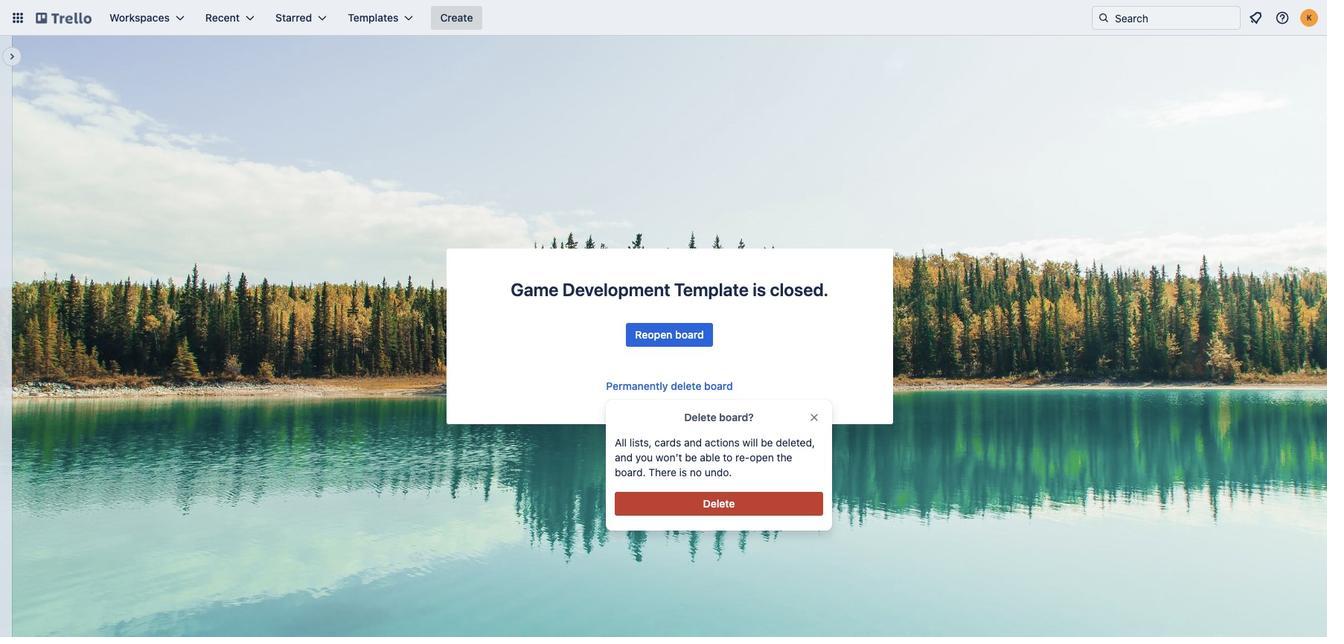 Task type: vqa. For each thing, say whether or not it's contained in the screenshot.
the "board."
yes



Task type: locate. For each thing, give the bounding box(es) containing it.
will
[[743, 436, 758, 449]]

board up delete board?
[[704, 379, 733, 392]]

actions
[[705, 436, 740, 449]]

is
[[753, 279, 766, 300], [679, 466, 687, 479]]

reopen board
[[635, 328, 704, 341]]

reopen board button
[[626, 323, 713, 347]]

is left no on the bottom right of the page
[[679, 466, 687, 479]]

delete inside delete button
[[703, 497, 735, 510]]

recent
[[205, 11, 240, 24]]

1 vertical spatial board
[[704, 379, 733, 392]]

0 notifications image
[[1247, 9, 1265, 27]]

create
[[440, 11, 473, 24]]

delete up the "actions" in the bottom right of the page
[[684, 411, 717, 424]]

deleted,
[[776, 436, 815, 449]]

permanently
[[606, 379, 668, 392]]

search image
[[1098, 12, 1110, 24]]

1 horizontal spatial is
[[753, 279, 766, 300]]

is left closed.
[[753, 279, 766, 300]]

delete down undo.
[[703, 497, 735, 510]]

be
[[761, 436, 773, 449], [685, 451, 697, 464]]

0 horizontal spatial is
[[679, 466, 687, 479]]

primary element
[[0, 0, 1327, 36]]

1 horizontal spatial board
[[704, 379, 733, 392]]

1 vertical spatial be
[[685, 451, 697, 464]]

delete for delete
[[703, 497, 735, 510]]

be up open
[[761, 436, 773, 449]]

1 vertical spatial is
[[679, 466, 687, 479]]

0 vertical spatial and
[[684, 436, 702, 449]]

board
[[675, 328, 704, 341], [704, 379, 733, 392]]

and down all
[[615, 451, 633, 464]]

0 vertical spatial be
[[761, 436, 773, 449]]

board.
[[615, 466, 646, 479]]

kendallparks02 (kendallparks02) image
[[1300, 9, 1318, 27]]

delete
[[684, 411, 717, 424], [703, 497, 735, 510]]

Search field
[[1110, 7, 1240, 29]]

you
[[636, 451, 653, 464]]

permanently delete board button
[[606, 379, 733, 393]]

delete for delete board?
[[684, 411, 717, 424]]

0 horizontal spatial and
[[615, 451, 633, 464]]

delete
[[671, 379, 702, 392]]

and up the able
[[684, 436, 702, 449]]

all lists, cards and actions will be deleted, and you won't be able to re-open the board. there is no undo.
[[615, 436, 815, 479]]

workspaces button
[[100, 6, 193, 30]]

0 horizontal spatial be
[[685, 451, 697, 464]]

0 vertical spatial board
[[675, 328, 704, 341]]

be up no on the bottom right of the page
[[685, 451, 697, 464]]

0 vertical spatial delete
[[684, 411, 717, 424]]

template
[[674, 279, 749, 300]]

1 vertical spatial delete
[[703, 497, 735, 510]]

1 vertical spatial and
[[615, 451, 633, 464]]

undo.
[[705, 466, 732, 479]]

there
[[649, 466, 677, 479]]

and
[[684, 436, 702, 449], [615, 451, 633, 464]]

the
[[777, 451, 792, 464]]

board right reopen
[[675, 328, 704, 341]]



Task type: describe. For each thing, give the bounding box(es) containing it.
delete board?
[[684, 411, 754, 424]]

starred
[[275, 11, 312, 24]]

re-
[[735, 451, 750, 464]]

back to home image
[[36, 6, 92, 30]]

able
[[700, 451, 720, 464]]

templates button
[[339, 6, 422, 30]]

development
[[563, 279, 670, 300]]

cards
[[655, 436, 681, 449]]

to
[[723, 451, 733, 464]]

1 horizontal spatial and
[[684, 436, 702, 449]]

delete button
[[615, 492, 823, 516]]

starred button
[[266, 6, 336, 30]]

all
[[615, 436, 627, 449]]

create button
[[431, 6, 482, 30]]

permanently delete board
[[606, 379, 733, 392]]

open
[[750, 451, 774, 464]]

closed.
[[770, 279, 828, 300]]

recent button
[[196, 6, 264, 30]]

lists,
[[630, 436, 652, 449]]

close popover image
[[808, 412, 820, 424]]

won't
[[656, 451, 682, 464]]

game
[[511, 279, 559, 300]]

0 vertical spatial is
[[753, 279, 766, 300]]

workspaces
[[109, 11, 170, 24]]

no
[[690, 466, 702, 479]]

templates
[[348, 11, 399, 24]]

reopen
[[635, 328, 672, 341]]

board?
[[719, 411, 754, 424]]

game development template is closed.
[[511, 279, 828, 300]]

0 horizontal spatial board
[[675, 328, 704, 341]]

is inside "all lists, cards and actions will be deleted, and you won't be able to re-open the board. there is no undo."
[[679, 466, 687, 479]]

1 horizontal spatial be
[[761, 436, 773, 449]]

open information menu image
[[1275, 10, 1290, 25]]



